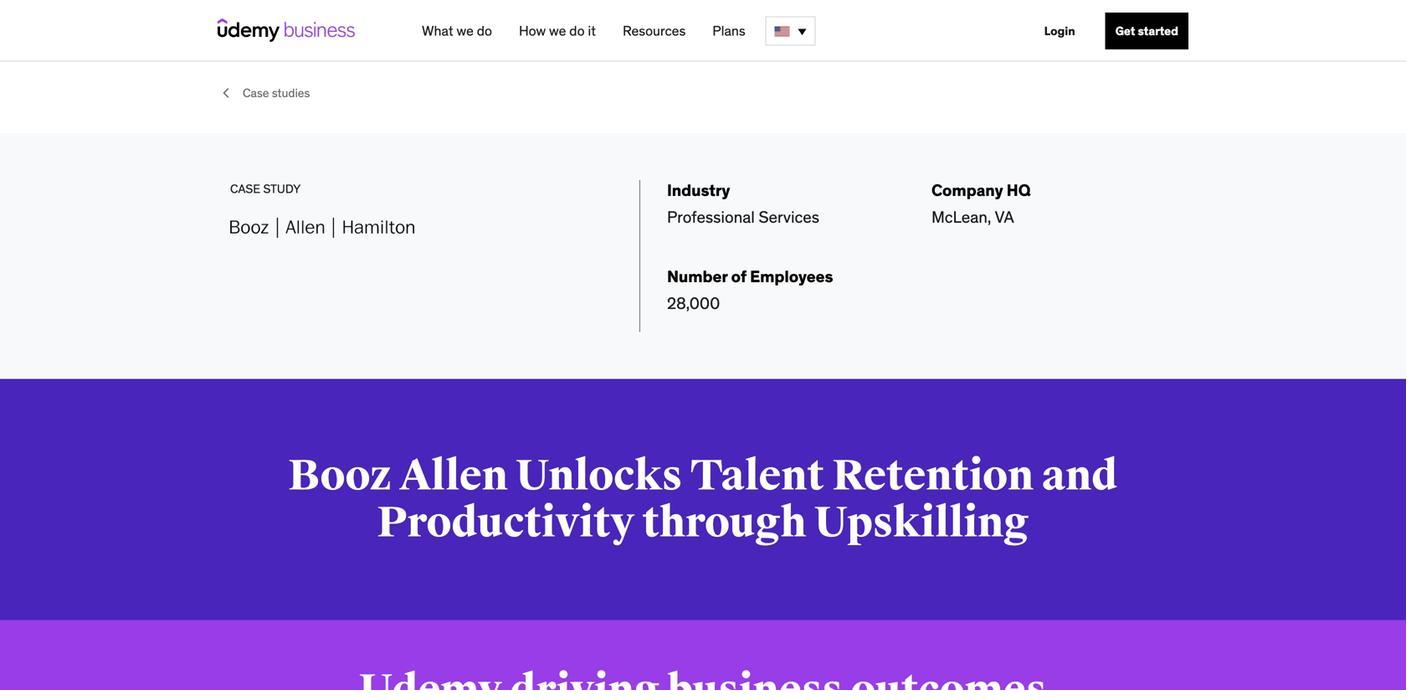 Task type: vqa. For each thing, say whether or not it's contained in the screenshot.
to
no



Task type: locate. For each thing, give the bounding box(es) containing it.
unlocks
[[516, 450, 683, 502]]

1 horizontal spatial we
[[549, 22, 566, 39]]

1 we from the left
[[457, 22, 474, 39]]

studies
[[272, 85, 310, 100]]

2 we from the left
[[549, 22, 566, 39]]

booz
[[288, 450, 392, 502]]

what we do
[[422, 22, 492, 39]]

industry professional services
[[667, 180, 820, 227]]

do inside popup button
[[477, 22, 492, 39]]

and
[[1042, 450, 1118, 502]]

we
[[457, 22, 474, 39], [549, 22, 566, 39]]

0 vertical spatial case
[[243, 85, 269, 100]]

number of employees 28,000
[[667, 266, 834, 313]]

industry
[[667, 180, 731, 200]]

1 do from the left
[[477, 22, 492, 39]]

what
[[422, 22, 454, 39]]

plans button
[[706, 16, 753, 46]]

case
[[243, 85, 269, 100], [230, 181, 260, 196]]

productivity
[[377, 497, 635, 549]]

started
[[1138, 23, 1179, 39]]

menu navigation
[[409, 0, 1189, 62]]

it
[[588, 22, 596, 39]]

case for case study
[[230, 181, 260, 196]]

get
[[1116, 23, 1136, 39]]

1 horizontal spatial do
[[570, 22, 585, 39]]

how
[[519, 22, 546, 39]]

0 horizontal spatial do
[[477, 22, 492, 39]]

case studies
[[243, 85, 310, 100]]

case study
[[230, 181, 301, 196]]

we right what
[[457, 22, 474, 39]]

1 vertical spatial case
[[230, 181, 260, 196]]

resources
[[623, 22, 686, 39]]

talent
[[691, 450, 825, 502]]

we inside dropdown button
[[549, 22, 566, 39]]

company hq mclean, va
[[932, 180, 1031, 227]]

do inside dropdown button
[[570, 22, 585, 39]]

mclean,
[[932, 207, 992, 227]]

study
[[263, 181, 301, 196]]

through
[[643, 497, 807, 549]]

number
[[667, 266, 728, 286]]

do right what
[[477, 22, 492, 39]]

0 horizontal spatial we
[[457, 22, 474, 39]]

case left studies
[[243, 85, 269, 100]]

hq
[[1007, 180, 1031, 200]]

case studies link
[[243, 85, 310, 100]]

we inside popup button
[[457, 22, 474, 39]]

do for how we do it
[[570, 22, 585, 39]]

we right the how
[[549, 22, 566, 39]]

do
[[477, 22, 492, 39], [570, 22, 585, 39]]

2 do from the left
[[570, 22, 585, 39]]

do left it
[[570, 22, 585, 39]]

we for what
[[457, 22, 474, 39]]

case left study
[[230, 181, 260, 196]]



Task type: describe. For each thing, give the bounding box(es) containing it.
resources button
[[616, 16, 693, 46]]

va
[[995, 207, 1015, 227]]

allen
[[400, 450, 508, 502]]

do for what we do
[[477, 22, 492, 39]]

login
[[1045, 23, 1076, 39]]

28,000
[[667, 293, 720, 313]]

company
[[932, 180, 1004, 200]]

booz allen unlocks talent retention and productivity through upskilling
[[288, 450, 1118, 549]]

case for case studies
[[243, 85, 269, 100]]

upskilling
[[815, 497, 1030, 549]]

employees
[[750, 266, 834, 286]]

services
[[759, 207, 820, 227]]

of
[[732, 266, 747, 286]]

what we do button
[[415, 16, 499, 46]]

get started
[[1116, 23, 1179, 39]]

we for how
[[549, 22, 566, 39]]

how we do it button
[[512, 16, 603, 46]]

retention
[[833, 450, 1034, 502]]

udemy business image
[[218, 18, 355, 42]]

how we do it
[[519, 22, 596, 39]]

professional
[[667, 207, 755, 227]]

login button
[[1035, 13, 1086, 49]]

plans
[[713, 22, 746, 39]]

get started link
[[1106, 13, 1189, 49]]



